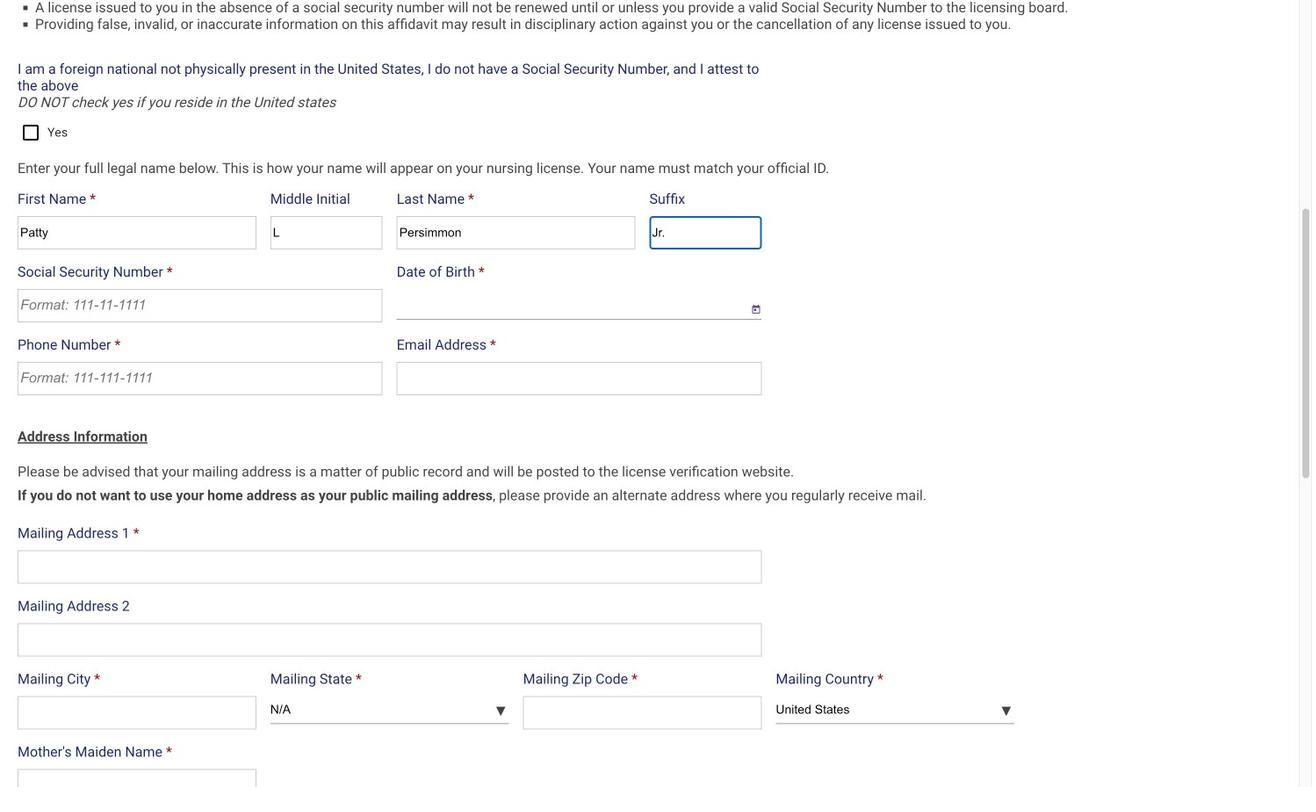 Task type: vqa. For each thing, say whether or not it's contained in the screenshot.
Massachusetts state seal image
no



Task type: locate. For each thing, give the bounding box(es) containing it.
None text field
[[270, 216, 383, 249], [650, 216, 762, 249], [18, 623, 762, 657], [18, 696, 256, 730], [18, 769, 256, 787], [270, 216, 383, 249], [650, 216, 762, 249], [18, 623, 762, 657], [18, 696, 256, 730], [18, 769, 256, 787]]

None field
[[397, 289, 737, 320]]

None text field
[[18, 216, 256, 249], [397, 216, 636, 249], [397, 362, 762, 395], [18, 550, 762, 584], [523, 696, 762, 730], [18, 216, 256, 249], [397, 216, 636, 249], [397, 362, 762, 395], [18, 550, 762, 584], [523, 696, 762, 730]]



Task type: describe. For each thing, give the bounding box(es) containing it.
Format: 111-11-1111 text field
[[18, 289, 383, 322]]

Format: 111-111-1111 text field
[[18, 362, 383, 395]]



